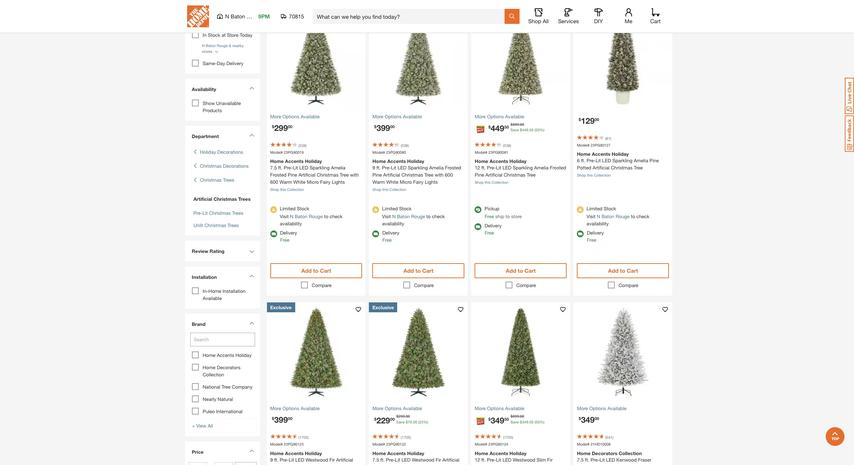 Task type: vqa. For each thing, say whether or not it's contained in the screenshot.
SMART for Smart Energy Management
no



Task type: locate. For each thing, give the bounding box(es) containing it.
) down $ 899 . 00 save $ 449 . 50 ( 50 %)
[[510, 143, 511, 148]]

What can we help you find today? search field
[[317, 9, 504, 24]]

0 horizontal spatial lights
[[332, 179, 345, 185]]

decorations for holiday decorations
[[217, 149, 243, 155]]

2 horizontal spatial fir
[[547, 457, 553, 463]]

0 vertical spatial 12
[[475, 165, 480, 171]]

decorators
[[217, 364, 240, 370], [592, 450, 617, 456]]

options for 21hd10008
[[589, 406, 606, 411]]

holiday inside home accents holiday 6 ft. pre-lit led sparkling amelia pine potted artificial christmas tree shop this collection
[[612, 151, 629, 157]]

warm inside home accents holiday 9 ft. pre-lit led westwood fir artificial christmas tree with 800 warm white micr
[[323, 464, 335, 465]]

more for model# 23pg90123
[[270, 406, 281, 411]]

2 limited from the left
[[382, 206, 398, 212]]

lit down 21hd10008
[[600, 457, 605, 463]]

1 check from the left
[[330, 214, 342, 219]]

+ view all link
[[188, 418, 257, 433]]

christmas inside home decorators collection 7.5 ft. pre-lit led kenwood fraser flocked artificial christmas tree
[[614, 464, 635, 465]]

1 vertical spatial 399
[[274, 415, 288, 425]]

installation up in-
[[192, 274, 217, 280]]

back caret image up back caret icon
[[193, 162, 197, 169]]

ft. up flocked
[[585, 457, 589, 463]]

accents down the 23pg90124
[[490, 450, 508, 456]]

delivery free for available shipping image associated with available for pickup image
[[485, 223, 502, 236]]

decorations down the holiday decorations
[[223, 163, 249, 169]]

( 1705 ) up 23pg90122
[[401, 435, 411, 440]]

model# left 23pg90080
[[372, 150, 385, 154]]

review rating
[[192, 248, 224, 254]]

0 horizontal spatial 299
[[274, 123, 288, 133]]

accents inside 'home accents holiday 12 ft. pre-lit led sparkling amelia frosted pine artificial christmas tree shop this collection'
[[490, 158, 508, 164]]

pre- inside home accents holiday 9 ft. pre-lit led westwood fir artificial christmas tree with 800 warm white micr
[[280, 457, 289, 463]]

299 right 229
[[398, 414, 405, 418]]

led inside the home accents holiday 12 ft. pre-lit led westwood slim fir artificial christmas tree with 1,200 war
[[503, 457, 511, 463]]

cart inside "link"
[[650, 18, 661, 24]]

12 inside 'home accents holiday 12 ft. pre-lit led sparkling amelia frosted pine artificial christmas tree shop this collection'
[[475, 165, 480, 171]]

white down 23pg90019
[[293, 179, 305, 185]]

00 right the 699
[[520, 414, 524, 418]]

ft. inside 'home accents holiday 9 ft. pre-lit led sparkling amelia frosted pine artificial christmas tree with 600 warm white micro fairy lights shop this collection'
[[376, 165, 381, 171]]

compare for add to cart button related to 9 ft. pre-lit led sparkling amelia frosted pine artificial christmas tree with 600 warm white micro fairy lights image on the top of page
[[414, 282, 434, 288]]

pine for 9 ft. pre-lit led sparkling amelia frosted pine artificial christmas tree with 600 warm white micro fairy lights
[[372, 172, 382, 178]]

2 horizontal spatial check
[[636, 214, 649, 219]]

299
[[274, 123, 288, 133], [398, 414, 405, 418]]

0 horizontal spatial fairy
[[320, 179, 331, 185]]

model# for model# 23pg90019
[[270, 150, 283, 154]]

538 up 23pg90080
[[402, 143, 408, 148]]

lit for home accents holiday 12 ft. pre-lit led sparkling amelia frosted pine artificial christmas tree shop this collection
[[496, 165, 501, 171]]

westwood inside home accents holiday 7.5 ft. pre-lit led westwood fir artificial christmas tree with 650 warm white micr
[[412, 457, 434, 463]]

add
[[301, 267, 312, 274], [404, 267, 414, 274], [506, 267, 516, 274], [608, 267, 619, 274]]

home down model# 23pg90124
[[475, 450, 488, 456]]

23
[[419, 420, 423, 424]]

2 horizontal spatial n baton rouge link
[[597, 214, 630, 219]]

3 1705 from the left
[[504, 435, 512, 440]]

led for home accents holiday 9 ft. pre-lit led westwood fir artificial christmas tree with 800 warm white micr
[[295, 457, 304, 463]]

model# up 6
[[577, 143, 590, 147]]

1 horizontal spatial 349
[[522, 420, 528, 424]]

home inside 'home accents holiday 9 ft. pre-lit led sparkling amelia frosted pine artificial christmas tree with 600 warm white micro fairy lights shop this collection'
[[372, 158, 386, 164]]

ft. for home accents holiday 9 ft. pre-lit led westwood fir artificial christmas tree with 800 warm white micr
[[274, 457, 278, 463]]

349 right $ 349 50
[[522, 420, 528, 424]]

pre- down model# 23pg90019
[[284, 165, 293, 171]]

0 horizontal spatial frosted
[[270, 172, 286, 178]]

home down the installation link
[[208, 288, 221, 294]]

1 horizontal spatial 399
[[376, 123, 390, 133]]

pre- down model# 23pg90080
[[382, 165, 391, 171]]

delivery for 7.5 ft. pre-lit led sparkling amelia frosted pine artificial christmas tree with 600 warm white micro fairy lights image
[[280, 230, 297, 236]]

limited for 399
[[382, 206, 398, 212]]

0 vertical spatial decorations
[[217, 149, 243, 155]]

) for model# 23pg90122
[[410, 435, 411, 440]]

pre- down model# 23pg90122
[[386, 457, 395, 463]]

$
[[579, 117, 581, 122], [511, 122, 513, 126], [272, 124, 274, 129], [374, 124, 376, 129], [488, 125, 491, 130], [520, 128, 522, 132], [396, 414, 398, 418], [511, 414, 513, 418], [272, 416, 274, 421], [579, 416, 581, 421], [374, 417, 376, 422], [488, 417, 491, 422], [406, 420, 408, 424], [520, 420, 522, 424]]

installation down the installation link
[[223, 288, 246, 294]]

1 horizontal spatial 449
[[522, 128, 528, 132]]

at
[[222, 32, 226, 38]]

1 westwood from the left
[[306, 457, 328, 463]]

installation
[[192, 274, 217, 280], [223, 288, 246, 294]]

limited stock for pickup image
[[270, 206, 277, 213]]

1 compare from the left
[[312, 282, 332, 288]]

$ 129 00
[[579, 116, 599, 125]]

2 horizontal spatial 349
[[581, 415, 595, 425]]

frosted for 399
[[445, 165, 461, 171]]

options for 23pg90019
[[282, 113, 299, 119]]

00 right 70
[[413, 420, 417, 424]]

this
[[587, 173, 593, 177], [485, 180, 491, 185], [280, 187, 286, 192], [382, 187, 388, 192]]

lit down '23pg90123'
[[289, 457, 294, 463]]

1 vertical spatial all
[[208, 423, 213, 429]]

7.5 ft. pre-lit led kenwood fraser flocked artificial christmas tree image
[[574, 303, 672, 401]]

2 to check availability from the left
[[382, 214, 445, 227]]

1 vertical spatial 12
[[475, 457, 480, 463]]

show unavailable products
[[203, 100, 241, 113]]

holiday inside 'home accents holiday 9 ft. pre-lit led sparkling amelia frosted pine artificial christmas tree with 600 warm white micro fairy lights shop this collection'
[[407, 158, 424, 164]]

price
[[192, 449, 204, 455]]

2 visit from the left
[[382, 214, 391, 219]]

2 horizontal spatial visit
[[587, 214, 595, 219]]

2 back caret image from the top
[[193, 162, 197, 169]]

back caret image for holiday decorations
[[193, 148, 197, 155]]

0 horizontal spatial 399
[[274, 415, 288, 425]]

visit n baton rouge
[[280, 214, 323, 219], [382, 214, 425, 219], [587, 214, 630, 219]]

trees down artificial christmas trees "link"
[[232, 210, 243, 216]]

0 horizontal spatial 1705
[[299, 435, 308, 440]]

micro for 299
[[307, 179, 319, 185]]

model# left 23pg90122
[[372, 442, 385, 446]]

home up home decorators collection
[[203, 352, 216, 358]]

more for model# 23pg90122
[[372, 406, 383, 411]]

0 horizontal spatial n baton rouge link
[[290, 214, 323, 219]]

more options available for model# 23pg90019
[[270, 113, 320, 119]]

0 horizontal spatial micro
[[307, 179, 319, 185]]

0 horizontal spatial 7.5
[[270, 165, 277, 171]]

2 fir from the left
[[436, 457, 441, 463]]

) up home accents holiday 9 ft. pre-lit led westwood fir artificial christmas tree with 800 warm white micr
[[308, 435, 309, 440]]

add for third add to cart button
[[506, 267, 516, 274]]

0 vertical spatial back caret image
[[193, 148, 197, 155]]

ship
[[495, 214, 504, 219]]

1 vertical spatial back caret image
[[193, 162, 197, 169]]

availability
[[192, 86, 216, 92]]

to inside the pickup free ship to store
[[506, 214, 510, 219]]

all right view
[[208, 423, 213, 429]]

cart
[[650, 18, 661, 24], [320, 267, 331, 274], [422, 267, 433, 274], [525, 267, 536, 274], [627, 267, 638, 274]]

holiday inside home accents holiday 7.5 ft. pre-lit led sparkling amelia frosted pine artificial christmas tree with 600 warm white micro fairy lights shop this collection
[[305, 158, 322, 164]]

2 visit n baton rouge from the left
[[382, 214, 425, 219]]

2 12 from the top
[[475, 457, 480, 463]]

00 up model# 23pg90019
[[288, 124, 292, 129]]

accents
[[592, 151, 610, 157], [285, 158, 304, 164], [387, 158, 406, 164], [490, 158, 508, 164], [217, 352, 234, 358], [285, 450, 304, 456], [387, 450, 406, 456], [490, 450, 508, 456]]

all left services
[[543, 18, 549, 24]]

2 add from the left
[[404, 267, 414, 274]]

home for home decorators collection
[[203, 364, 216, 370]]

7.5 inside home accents holiday 7.5 ft. pre-lit led sparkling amelia frosted pine artificial christmas tree with 600 warm white micro fairy lights shop this collection
[[270, 165, 277, 171]]

more options available for model# 23pg90080
[[372, 113, 422, 119]]

availability for 299
[[280, 221, 302, 227]]

0 horizontal spatial 538
[[299, 143, 306, 148]]

4 caret icon image from the top
[[249, 274, 254, 277]]

3 add from the left
[[506, 267, 516, 274]]

0 horizontal spatial all
[[208, 423, 213, 429]]

399 for 23pg90080
[[376, 123, 390, 133]]

more
[[270, 113, 281, 119], [372, 113, 383, 119], [475, 113, 486, 119], [270, 406, 281, 411], [372, 406, 383, 411], [475, 406, 486, 411], [577, 406, 588, 411]]

1705
[[299, 435, 308, 440], [402, 435, 410, 440], [504, 435, 512, 440]]

3 n baton rouge link from the left
[[597, 214, 630, 219]]

+
[[192, 423, 195, 429]]

9 down model# 23pg90080
[[372, 165, 375, 171]]

1 horizontal spatial limited
[[382, 206, 398, 212]]

nearly natural
[[203, 396, 233, 402]]

save inside $ 899 . 00 save $ 449 . 50 ( 50 %)
[[511, 128, 519, 132]]

1 fir from the left
[[329, 457, 335, 463]]

$ 399 00 up model# 23pg90080
[[374, 123, 395, 133]]

delivery free for limited stock for pickup image available shipping image
[[280, 230, 297, 243]]

baton for 6 ft. pre-lit led sparkling amelia pine potted artificial christmas tree image
[[602, 214, 614, 219]]

1705 for 800
[[299, 435, 308, 440]]

lit for home accents holiday 12 ft. pre-lit led westwood slim fir artificial christmas tree with 1,200 war
[[496, 457, 501, 463]]

2 horizontal spatial ( 538 )
[[503, 143, 511, 148]]

caret icon image for price
[[249, 449, 254, 452]]

1 fairy from the left
[[320, 179, 331, 185]]

0 horizontal spatial limited stock
[[280, 206, 309, 212]]

538 up 23pg90019
[[299, 143, 306, 148]]

holiday inside home accents holiday 7.5 ft. pre-lit led westwood fir artificial christmas tree with 650 warm white micr
[[407, 450, 424, 456]]

ft. for home accents holiday 12 ft. pre-lit led sparkling amelia frosted pine artificial christmas tree shop this collection
[[481, 165, 486, 171]]

2 limited stock for pickup image from the left
[[577, 206, 584, 213]]

3 westwood from the left
[[513, 457, 535, 463]]

home
[[577, 151, 591, 157], [270, 158, 284, 164], [372, 158, 386, 164], [475, 158, 488, 164], [208, 288, 221, 294], [203, 352, 216, 358], [203, 364, 216, 370], [270, 450, 284, 456], [372, 450, 386, 456], [475, 450, 488, 456], [577, 450, 591, 456]]

600 inside home accents holiday 7.5 ft. pre-lit led sparkling amelia frosted pine artificial christmas tree with 600 warm white micro fairy lights shop this collection
[[270, 179, 278, 185]]

4 add from the left
[[608, 267, 619, 274]]

ft. inside home accents holiday 7.5 ft. pre-lit led sparkling amelia frosted pine artificial christmas tree with 600 warm white micro fairy lights shop this collection
[[278, 165, 282, 171]]

pine inside 'home accents holiday 9 ft. pre-lit led sparkling amelia frosted pine artificial christmas tree with 600 warm white micro fairy lights shop this collection'
[[372, 172, 382, 178]]

led down 23pg90019
[[299, 165, 308, 171]]

) for model# 21hd10008
[[612, 435, 613, 440]]

0 vertical spatial 299
[[274, 123, 288, 133]]

pre- up unlit
[[193, 210, 203, 216]]

1 1705 from the left
[[299, 435, 308, 440]]

home inside 'home accents holiday 12 ft. pre-lit led sparkling amelia frosted pine artificial christmas tree shop this collection'
[[475, 158, 488, 164]]

pre- inside home accents holiday 7.5 ft. pre-lit led sparkling amelia frosted pine artificial christmas tree with 600 warm white micro fairy lights shop this collection
[[284, 165, 293, 171]]

1 horizontal spatial all
[[543, 18, 549, 24]]

3 ( 1705 ) from the left
[[503, 435, 513, 440]]

available for model# 23pg90124
[[505, 406, 524, 411]]

model# 23pg90081
[[475, 150, 508, 154]]

1 horizontal spatial 1705
[[402, 435, 410, 440]]

0 vertical spatial 600
[[445, 172, 453, 178]]

back caret image
[[193, 148, 197, 155], [193, 162, 197, 169]]

fir inside home accents holiday 9 ft. pre-lit led westwood fir artificial christmas tree with 800 warm white micr
[[329, 457, 335, 463]]

1 horizontal spatial visit
[[382, 214, 391, 219]]

399 up model# 23pg90123
[[274, 415, 288, 425]]

limited stock for pickup image
[[372, 206, 379, 213], [577, 206, 584, 213]]

ft. inside home decorators collection 7.5 ft. pre-lit led kenwood fraser flocked artificial christmas tree
[[585, 457, 589, 463]]

1 vertical spatial 9
[[270, 457, 273, 463]]

price-range-lowerBound telephone field
[[188, 462, 207, 465]]

led down the 23pg90124
[[503, 457, 511, 463]]

$ inside $ 299 00
[[272, 124, 274, 129]]

2 add to cart from the left
[[404, 267, 433, 274]]

this inside home accents holiday 7.5 ft. pre-lit led sparkling amelia frosted pine artificial christmas tree with 600 warm white micro fairy lights shop this collection
[[280, 187, 286, 192]]

1 538 from the left
[[299, 143, 306, 148]]

led down the 23pg90127
[[602, 158, 611, 163]]

in stock at store today
[[203, 32, 252, 38]]

1 horizontal spatial 538
[[402, 143, 408, 148]]

westwood for 800
[[306, 457, 328, 463]]

0 vertical spatial installation
[[192, 274, 217, 280]]

n inside n baton rouge & nearby stores
[[202, 43, 205, 48]]

sparkling for 12 ft. pre-lit led sparkling amelia frosted pine artificial christmas tree
[[513, 165, 533, 171]]

ft. inside the home accents holiday 12 ft. pre-lit led westwood slim fir artificial christmas tree with 1,200 war
[[481, 457, 486, 463]]

lit down 23pg90081
[[496, 165, 501, 171]]

caret icon image for department
[[249, 134, 254, 137]]

home down model# 23pg90123
[[270, 450, 284, 456]]

23pg90080
[[386, 150, 406, 154]]

tree
[[634, 165, 643, 171], [340, 172, 349, 178], [424, 172, 433, 178], [527, 172, 536, 178], [222, 384, 231, 390], [293, 464, 302, 465], [395, 464, 404, 465], [516, 464, 525, 465], [637, 464, 646, 465]]

1 to check availability from the left
[[280, 214, 342, 227]]

ft. inside 'home accents holiday 12 ft. pre-lit led sparkling amelia frosted pine artificial christmas tree shop this collection'
[[481, 165, 486, 171]]

899
[[513, 122, 519, 126]]

micro inside home accents holiday 7.5 ft. pre-lit led sparkling amelia frosted pine artificial christmas tree with 600 warm white micro fairy lights shop this collection
[[307, 179, 319, 185]]

led left 'kenwood'
[[606, 457, 615, 463]]

0 horizontal spatial limited stock for pickup image
[[372, 206, 379, 213]]

$ 399 00 up model# 23pg90123
[[272, 415, 292, 425]]

2 n baton rouge link from the left
[[392, 214, 425, 219]]

0 horizontal spatial visit
[[280, 214, 289, 219]]

westwood for with
[[513, 457, 535, 463]]

349 for $ 349 00
[[581, 415, 595, 425]]

warm right the 800
[[323, 464, 335, 465]]

1 horizontal spatial fairy
[[413, 179, 423, 185]]

1 vertical spatial decorators
[[592, 450, 617, 456]]

9 ft. pre-lit led sparkling amelia frosted pine artificial christmas tree with 600 warm white micro fairy lights image
[[369, 11, 468, 109]]

1 add to cart button from the left
[[270, 263, 362, 278]]

home down model# 23pg90081
[[475, 158, 488, 164]]

2 add to cart button from the left
[[372, 263, 465, 278]]

2 horizontal spatial limited
[[587, 206, 602, 212]]

6 caret icon image from the top
[[249, 449, 254, 452]]

ft.
[[581, 158, 585, 163], [278, 165, 282, 171], [376, 165, 381, 171], [481, 165, 486, 171], [274, 457, 278, 463], [380, 457, 385, 463], [481, 457, 486, 463], [585, 457, 589, 463]]

0 horizontal spatial limited
[[280, 206, 296, 212]]

2 horizontal spatial 538
[[504, 143, 510, 148]]

1 horizontal spatial 7.5
[[372, 457, 379, 463]]

2 westwood from the left
[[412, 457, 434, 463]]

0 vertical spatial 399
[[376, 123, 390, 133]]

christmas decorations link
[[200, 162, 249, 169]]

home down model# 23pg90080
[[372, 158, 386, 164]]

( 1705 ) for 650
[[401, 435, 411, 440]]

0 vertical spatial $ 399 00
[[374, 123, 395, 133]]

1 vertical spatial $ 399 00
[[272, 415, 292, 425]]

0 horizontal spatial 349
[[491, 416, 504, 425]]

lit down the 23pg90124
[[496, 457, 501, 463]]

1 ( 1705 ) from the left
[[298, 435, 309, 440]]

1 horizontal spatial $ 399 00
[[374, 123, 395, 133]]

add to cart button for 7.5 ft. pre-lit led sparkling amelia frosted pine artificial christmas tree with 600 warm white micro fairy lights image
[[270, 263, 362, 278]]

led down 23pg90080
[[398, 165, 407, 171]]

$ inside $ 349 00
[[579, 416, 581, 421]]

ft. right 6
[[581, 158, 585, 163]]

1 limited from the left
[[280, 206, 296, 212]]

0 horizontal spatial decorators
[[217, 364, 240, 370]]

0 horizontal spatial installation
[[192, 274, 217, 280]]

2 limited stock from the left
[[382, 206, 412, 212]]

visit n baton rouge for 399
[[382, 214, 425, 219]]

pine inside 'home accents holiday 12 ft. pre-lit led sparkling amelia frosted pine artificial christmas tree shop this collection'
[[475, 172, 484, 178]]

unavailable
[[216, 100, 241, 106]]

2 fairy from the left
[[413, 179, 423, 185]]

free
[[485, 214, 494, 219], [485, 230, 494, 236], [280, 237, 289, 243], [382, 237, 392, 243], [587, 237, 596, 243]]

pre-lit christmas trees link
[[193, 210, 243, 216]]

4 compare from the left
[[619, 282, 638, 288]]

1 add from the left
[[301, 267, 312, 274]]

pre- down model# 23pg90123
[[280, 457, 289, 463]]

$ 399 00 for 23pg90123
[[272, 415, 292, 425]]

home inside the home accents holiday 12 ft. pre-lit led westwood slim fir artificial christmas tree with 1,200 war
[[475, 450, 488, 456]]

save for 349
[[511, 420, 519, 424]]

baton for 9 ft. pre-lit led sparkling amelia frosted pine artificial christmas tree with 600 warm white micro fairy lights image on the top of page
[[397, 214, 410, 219]]

pre-
[[587, 158, 596, 163], [284, 165, 293, 171], [382, 165, 391, 171], [487, 165, 496, 171], [193, 210, 203, 216], [280, 457, 289, 463], [386, 457, 395, 463], [487, 457, 496, 463], [591, 457, 600, 463]]

1 limited stock for pickup image from the left
[[372, 206, 379, 213]]

23pg90124
[[488, 442, 508, 446]]

christmas
[[200, 163, 222, 169], [611, 165, 633, 171], [317, 172, 338, 178], [401, 172, 423, 178], [504, 172, 525, 178], [200, 177, 222, 183], [214, 196, 237, 202], [209, 210, 231, 216], [205, 222, 226, 228], [270, 464, 292, 465], [372, 464, 394, 465], [493, 464, 515, 465], [614, 464, 635, 465]]

ft. down model# 23pg90122
[[380, 457, 385, 463]]

decorators down 21hd10008
[[592, 450, 617, 456]]

399 for 23pg90123
[[274, 415, 288, 425]]

limited stock for 299
[[280, 206, 309, 212]]

available inside 'in-home installation available'
[[203, 295, 222, 301]]

amelia for 9 ft. pre-lit led sparkling amelia frosted pine artificial christmas tree with 600 warm white micro fairy lights
[[429, 165, 444, 171]]

ft. down model# 23pg90019
[[278, 165, 282, 171]]

white right the 800
[[337, 464, 349, 465]]

stock for 7.5 ft. pre-lit led sparkling amelia frosted pine artificial christmas tree with 600 warm white micro fairy lights image
[[297, 206, 309, 212]]

with inside 'home accents holiday 9 ft. pre-lit led sparkling amelia frosted pine artificial christmas tree with 600 warm white micro fairy lights shop this collection'
[[435, 172, 444, 178]]

1 vertical spatial installation
[[223, 288, 246, 294]]

flocked
[[577, 464, 594, 465]]

7.5 down model# 23pg90122
[[372, 457, 379, 463]]

2 caret icon image from the top
[[249, 134, 254, 137]]

all
[[543, 18, 549, 24], [208, 423, 213, 429]]

0 vertical spatial decorators
[[217, 364, 240, 370]]

lit inside home decorators collection 7.5 ft. pre-lit led kenwood fraser flocked artificial christmas tree
[[600, 457, 605, 463]]

compare for third add to cart button
[[516, 282, 536, 288]]

options for 23pg90080
[[385, 113, 402, 119]]

christmas inside 'home accents holiday 9 ft. pre-lit led sparkling amelia frosted pine artificial christmas tree with 600 warm white micro fairy lights shop this collection'
[[401, 172, 423, 178]]

save down the 899
[[511, 128, 519, 132]]

%) inside $ 699 . 00 save $ 349 . 50 ( 50 %)
[[540, 420, 544, 424]]

2 1705 from the left
[[402, 435, 410, 440]]

1 horizontal spatial frosted
[[445, 165, 461, 171]]

accents inside home accents holiday 6 ft. pre-lit led sparkling amelia pine potted artificial christmas tree shop this collection
[[592, 151, 610, 157]]

1 horizontal spatial n baton rouge link
[[392, 214, 425, 219]]

0 horizontal spatial westwood
[[306, 457, 328, 463]]

9 down model# 23pg90123
[[270, 457, 273, 463]]

christmas inside home accents holiday 6 ft. pre-lit led sparkling amelia pine potted artificial christmas tree shop this collection
[[611, 165, 633, 171]]

caret icon image inside price link
[[249, 449, 254, 452]]

tree inside home accents holiday 9 ft. pre-lit led westwood fir artificial christmas tree with 800 warm white micr
[[293, 464, 302, 465]]

lights inside 'home accents holiday 9 ft. pre-lit led sparkling amelia frosted pine artificial christmas tree with 600 warm white micro fairy lights shop this collection'
[[425, 179, 438, 185]]

1705 up 23pg90122
[[402, 435, 410, 440]]

this inside 'home accents holiday 9 ft. pre-lit led sparkling amelia frosted pine artificial christmas tree with 600 warm white micro fairy lights shop this collection'
[[382, 187, 388, 192]]

model# left 23pg90081
[[475, 150, 487, 154]]

with inside home accents holiday 9 ft. pre-lit led westwood fir artificial christmas tree with 800 warm white micr
[[303, 464, 312, 465]]

back caret image down department
[[193, 148, 197, 155]]

home for home accents holiday
[[203, 352, 216, 358]]

0 horizontal spatial $ 399 00
[[272, 415, 292, 425]]

limited for 299
[[280, 206, 296, 212]]

00 up 70
[[406, 414, 410, 418]]

) up home accents holiday 7.5 ft. pre-lit led sparkling amelia frosted pine artificial christmas tree with 600 warm white micro fairy lights shop this collection at the left of page
[[306, 143, 307, 148]]

home up 6
[[577, 151, 591, 157]]

pre- down model# 23pg90124
[[487, 457, 496, 463]]

amelia inside home accents holiday 6 ft. pre-lit led sparkling amelia pine potted artificial christmas tree shop this collection
[[634, 158, 648, 163]]

399 up model# 23pg90080
[[376, 123, 390, 133]]

accents inside home accents holiday 9 ft. pre-lit led westwood fir artificial christmas tree with 800 warm white micr
[[285, 450, 304, 456]]

1 horizontal spatial limited stock for pickup image
[[577, 206, 584, 213]]

2 availability from the left
[[382, 221, 404, 227]]

led inside home accents holiday 7.5 ft. pre-lit led westwood fir artificial christmas tree with 650 warm white micr
[[402, 457, 410, 463]]

lit for home accents holiday 7.5 ft. pre-lit led sparkling amelia frosted pine artificial christmas tree with 600 warm white micro fairy lights shop this collection
[[293, 165, 298, 171]]

1 micro from the left
[[307, 179, 319, 185]]

pine inside home accents holiday 7.5 ft. pre-lit led sparkling amelia frosted pine artificial christmas tree with 600 warm white micro fairy lights shop this collection
[[288, 172, 297, 178]]

00 right the 899
[[520, 122, 524, 126]]

2 horizontal spatial 1705
[[504, 435, 512, 440]]

0 horizontal spatial check
[[330, 214, 342, 219]]

7.5 for home accents holiday 7.5 ft. pre-lit led sparkling amelia frosted pine artificial christmas tree with 600 warm white micro fairy lights shop this collection
[[270, 165, 277, 171]]

n for 6 ft. pre-lit led sparkling amelia pine potted artificial christmas tree image
[[597, 214, 600, 219]]

2 horizontal spatial ( 1705 )
[[503, 435, 513, 440]]

led for home accents holiday 12 ft. pre-lit led westwood slim fir artificial christmas tree with 1,200 war
[[503, 457, 511, 463]]

warm down model# 23pg90019
[[279, 179, 292, 185]]

3 add to cart from the left
[[506, 267, 536, 274]]

accents inside home accents holiday 7.5 ft. pre-lit led westwood fir artificial christmas tree with 650 warm white micr
[[387, 450, 406, 456]]

1705 up the 23pg90124
[[504, 435, 512, 440]]

artificial inside "link"
[[193, 196, 212, 202]]

model# for model# 23pg90081
[[475, 150, 487, 154]]

lit down 23pg90122
[[395, 457, 400, 463]]

2 horizontal spatial visit n baton rouge
[[587, 214, 630, 219]]

led inside 'home accents holiday 9 ft. pre-lit led sparkling amelia frosted pine artificial christmas tree with 600 warm white micro fairy lights shop this collection'
[[398, 165, 407, 171]]

stock for 6 ft. pre-lit led sparkling amelia pine potted artificial christmas tree image
[[604, 206, 616, 212]]

7.5 inside home decorators collection 7.5 ft. pre-lit led kenwood fraser flocked artificial christmas tree
[[577, 457, 584, 463]]

2 horizontal spatial limited stock
[[587, 206, 616, 212]]

ft. down model# 23pg90123
[[274, 457, 278, 463]]

12
[[475, 165, 480, 171], [475, 457, 480, 463]]

westwood left slim
[[513, 457, 535, 463]]

back caret image for christmas decorations
[[193, 162, 197, 169]]

1 12 from the top
[[475, 165, 480, 171]]

limited stock for pickup image for add to cart button related to 9 ft. pre-lit led sparkling amelia frosted pine artificial christmas tree with 600 warm white micro fairy lights image on the top of page
[[372, 206, 379, 213]]

5 caret icon image from the top
[[249, 321, 254, 325]]

stores
[[202, 49, 212, 54]]

3 visit from the left
[[587, 214, 595, 219]]

white right 650
[[439, 464, 451, 465]]

( 1705 ) up '23pg90123'
[[298, 435, 309, 440]]

1 limited stock from the left
[[280, 206, 309, 212]]

1 horizontal spatial ( 1705 )
[[401, 435, 411, 440]]

0 vertical spatial all
[[543, 18, 549, 24]]

1 horizontal spatial to check availability
[[382, 214, 445, 227]]

model# 23pg90127
[[577, 143, 611, 147]]

( 61 )
[[605, 136, 611, 140]]

christmas inside 'home accents holiday 12 ft. pre-lit led sparkling amelia frosted pine artificial christmas tree shop this collection'
[[504, 172, 525, 178]]

home up flocked
[[577, 450, 591, 456]]

home accents holiday
[[203, 352, 252, 358]]

2 ( 1705 ) from the left
[[401, 435, 411, 440]]

1 add to cart from the left
[[301, 267, 331, 274]]

pre- down model# 23pg90081
[[487, 165, 496, 171]]

600 inside 'home accents holiday 9 ft. pre-lit led sparkling amelia frosted pine artificial christmas tree with 600 warm white micro fairy lights shop this collection'
[[445, 172, 453, 178]]

0 horizontal spatial availability
[[280, 221, 302, 227]]

brand link
[[188, 317, 257, 333]]

449 left the 899
[[491, 124, 504, 133]]

3 compare from the left
[[516, 282, 536, 288]]

1 horizontal spatial 600
[[445, 172, 453, 178]]

0 horizontal spatial 600
[[270, 179, 278, 185]]

collection inside home accents holiday 7.5 ft. pre-lit led sparkling amelia frosted pine artificial christmas tree with 600 warm white micro fairy lights shop this collection
[[287, 187, 304, 192]]

availability
[[280, 221, 302, 227], [382, 221, 404, 227], [587, 221, 609, 227]]

home for home accents holiday 6 ft. pre-lit led sparkling amelia pine potted artificial christmas tree shop this collection
[[577, 151, 591, 157]]

free for 6 ft. pre-lit led sparkling amelia pine potted artificial christmas tree image add to cart button
[[587, 237, 596, 243]]

1 horizontal spatial availability
[[382, 221, 404, 227]]

shop all
[[528, 18, 549, 24]]

9 inside home accents holiday 9 ft. pre-lit led westwood fir artificial christmas tree with 800 warm white micr
[[270, 457, 273, 463]]

lit down 23pg90080
[[391, 165, 396, 171]]

1 vertical spatial 600
[[270, 179, 278, 185]]

1 horizontal spatial installation
[[223, 288, 246, 294]]

3 availability from the left
[[587, 221, 609, 227]]

home decorators collection 7.5 ft. pre-lit led kenwood fraser flocked artificial christmas tree
[[577, 450, 651, 465]]

warm down model# 23pg90080
[[372, 179, 385, 185]]

12 ft. pre-lit led westwood slim fir artificial christmas tree with 1,200 warm white micro fairy lights image
[[471, 303, 570, 401]]

save inside $ 229 00 $ 299 . 00 save $ 70 . 00 ( 23 %)
[[396, 420, 405, 424]]

available for model# 23pg90080
[[403, 113, 422, 119]]

decorations up christmas decorations "link"
[[217, 149, 243, 155]]

ft. down model# 23pg90124
[[481, 457, 486, 463]]

pre- up potted
[[587, 158, 596, 163]]

accents down '23pg90123'
[[285, 450, 304, 456]]

accents down the 23pg90127
[[592, 151, 610, 157]]

national tree company
[[203, 384, 253, 390]]

2 horizontal spatial availability
[[587, 221, 609, 227]]

4 add to cart button from the left
[[577, 263, 669, 278]]

1 horizontal spatial 299
[[398, 414, 405, 418]]

home inside home accents holiday 6 ft. pre-lit led sparkling amelia pine potted artificial christmas tree shop this collection
[[577, 151, 591, 157]]

1 availability from the left
[[280, 221, 302, 227]]

2 micro from the left
[[400, 179, 412, 185]]

) for model# 23pg90081
[[510, 143, 511, 148]]

1 lights from the left
[[332, 179, 345, 185]]

1 horizontal spatial fir
[[436, 457, 441, 463]]

pre- inside 'home accents holiday 9 ft. pre-lit led sparkling amelia frosted pine artificial christmas tree with 600 warm white micro fairy lights shop this collection'
[[382, 165, 391, 171]]

538 for 299
[[299, 143, 306, 148]]

amelia inside 'home accents holiday 9 ft. pre-lit led sparkling amelia frosted pine artificial christmas tree with 600 warm white micro fairy lights shop this collection'
[[429, 165, 444, 171]]

delivery
[[226, 60, 243, 66], [485, 223, 502, 229], [280, 230, 297, 236], [382, 230, 399, 236], [587, 230, 604, 236]]

more for model# 23pg90124
[[475, 406, 486, 411]]

1 horizontal spatial 9
[[372, 165, 375, 171]]

me
[[625, 18, 632, 24]]

0 horizontal spatial ( 538 )
[[298, 143, 307, 148]]

1 visit from the left
[[280, 214, 289, 219]]

lit inside 'home accents holiday 9 ft. pre-lit led sparkling amelia frosted pine artificial christmas tree with 600 warm white micro fairy lights shop this collection'
[[391, 165, 396, 171]]

) up 'home accents holiday 9 ft. pre-lit led sparkling amelia frosted pine artificial christmas tree with 600 warm white micro fairy lights shop this collection'
[[408, 143, 409, 148]]

baton
[[231, 13, 245, 19], [206, 43, 216, 48], [295, 214, 307, 219], [397, 214, 410, 219], [602, 214, 614, 219]]

it
[[201, 18, 204, 24]]

led down 23pg90081
[[503, 165, 511, 171]]

cart for add to cart button related to 9 ft. pre-lit led sparkling amelia frosted pine artificial christmas tree with 600 warm white micro fairy lights image on the top of page
[[422, 267, 433, 274]]

installation inside the installation link
[[192, 274, 217, 280]]

50
[[504, 125, 509, 130], [529, 128, 534, 132], [536, 128, 540, 132], [504, 417, 509, 422], [529, 420, 534, 424], [536, 420, 540, 424]]

live chat image
[[845, 78, 854, 114]]

2 538 from the left
[[402, 143, 408, 148]]

129
[[581, 116, 595, 125]]

international
[[216, 408, 243, 414]]

save left 70
[[396, 420, 405, 424]]

accents for home accents holiday 9 ft. pre-lit led westwood fir artificial christmas tree with 800 warm white micr
[[285, 450, 304, 456]]

accents down 23pg90081
[[490, 158, 508, 164]]

add to cart button
[[270, 263, 362, 278], [372, 263, 465, 278], [475, 263, 567, 278], [577, 263, 669, 278]]

0 horizontal spatial visit n baton rouge
[[280, 214, 323, 219]]

lit inside home accents holiday 9 ft. pre-lit led westwood fir artificial christmas tree with 800 warm white micr
[[289, 457, 294, 463]]

n baton rouge link for 299
[[290, 214, 323, 219]]

1 horizontal spatial decorators
[[592, 450, 617, 456]]

company
[[232, 384, 253, 390]]

more options available link for model# 23pg90124
[[475, 405, 567, 412]]

2 horizontal spatial 7.5
[[577, 457, 584, 463]]

accents down 23pg90019
[[285, 158, 304, 164]]

services
[[558, 18, 579, 24]]

1 vertical spatial 299
[[398, 414, 405, 418]]

2 lights from the left
[[425, 179, 438, 185]]

lit down the 23pg90127
[[596, 158, 601, 163]]

1,200
[[536, 464, 548, 465]]

ft. for home accents holiday 12 ft. pre-lit led westwood slim fir artificial christmas tree with 1,200 war
[[481, 457, 486, 463]]

1 visit n baton rouge from the left
[[280, 214, 323, 219]]

home accents holiday 12 ft. pre-lit led westwood slim fir artificial christmas tree with 1,200 war
[[475, 450, 562, 465]]

0 horizontal spatial ( 1705 )
[[298, 435, 309, 440]]

7.5 ft. pre-lit led westwood fir artificial christmas tree with 650 warm white micro fairy lights image
[[369, 303, 468, 401]]

1 ( 538 ) from the left
[[298, 143, 307, 148]]

1 n baton rouge link from the left
[[290, 214, 323, 219]]

warm
[[279, 179, 292, 185], [372, 179, 385, 185], [323, 464, 335, 465], [425, 464, 438, 465]]

) down 70
[[410, 435, 411, 440]]

save inside $ 699 . 00 save $ 349 . 50 ( 50 %)
[[511, 420, 519, 424]]

collection inside 'home accents holiday 12 ft. pre-lit led sparkling amelia frosted pine artificial christmas tree shop this collection'
[[492, 180, 509, 185]]

decorations inside "link"
[[223, 163, 249, 169]]

2 compare from the left
[[414, 282, 434, 288]]

70815 button
[[281, 13, 304, 20]]

1 horizontal spatial visit n baton rouge
[[382, 214, 425, 219]]

sparkling inside home accents holiday 6 ft. pre-lit led sparkling amelia pine potted artificial christmas tree shop this collection
[[612, 158, 632, 163]]

3 visit n baton rouge from the left
[[587, 214, 630, 219]]

( 538 ) up 23pg90081
[[503, 143, 511, 148]]

1 horizontal spatial westwood
[[412, 457, 434, 463]]

caret icon image
[[249, 87, 254, 90], [249, 134, 254, 137], [249, 250, 254, 253], [249, 274, 254, 277], [249, 321, 254, 325], [249, 449, 254, 452]]

1 horizontal spatial limited stock
[[382, 206, 412, 212]]

kenwood
[[616, 457, 637, 463]]

00 inside $ 129 00
[[595, 117, 599, 122]]

pre- up flocked
[[591, 457, 600, 463]]

lit down 23pg90019
[[293, 165, 298, 171]]

white inside home accents holiday 7.5 ft. pre-lit led westwood fir artificial christmas tree with 650 warm white micr
[[439, 464, 451, 465]]

natural
[[218, 396, 233, 402]]

amelia inside 'home accents holiday 12 ft. pre-lit led sparkling amelia frosted pine artificial christmas tree shop this collection'
[[534, 165, 549, 171]]

2 horizontal spatial frosted
[[550, 165, 566, 171]]

save for 449
[[511, 128, 519, 132]]

artificial
[[593, 165, 610, 171], [298, 172, 315, 178], [383, 172, 400, 178], [485, 172, 502, 178], [193, 196, 212, 202], [336, 457, 353, 463], [442, 457, 459, 463], [475, 464, 492, 465], [595, 464, 612, 465]]

home down model# 23pg90122
[[372, 450, 386, 456]]

available shipping image
[[475, 223, 482, 230], [270, 231, 277, 237], [372, 231, 379, 237], [577, 231, 584, 237]]

$ 399 00 for 23pg90080
[[374, 123, 395, 133]]

fairy inside 'home accents holiday 9 ft. pre-lit led sparkling amelia frosted pine artificial christmas tree with 600 warm white micro fairy lights shop this collection'
[[413, 179, 423, 185]]

1 back caret image from the top
[[193, 148, 197, 155]]

holiday inside home accents holiday 9 ft. pre-lit led westwood fir artificial christmas tree with 800 warm white micr
[[305, 450, 322, 456]]

1 horizontal spatial ( 538 )
[[401, 143, 409, 148]]

2 ( 538 ) from the left
[[401, 143, 409, 148]]

holiday for home accents holiday 7.5 ft. pre-lit led sparkling amelia frosted pine artificial christmas tree with 600 warm white micro fairy lights shop this collection
[[305, 158, 322, 164]]

12 ft. pre-lit led sparkling amelia frosted pine artificial christmas tree image
[[471, 11, 570, 109]]

2 horizontal spatial to check availability
[[587, 214, 649, 227]]

0 horizontal spatial 9
[[270, 457, 273, 463]]

decorators down home accents holiday
[[217, 364, 240, 370]]

0 vertical spatial 9
[[372, 165, 375, 171]]

0 horizontal spatial fir
[[329, 457, 335, 463]]

christmas trees
[[200, 177, 234, 183]]

1 horizontal spatial check
[[432, 214, 445, 219]]

1 horizontal spatial lights
[[425, 179, 438, 185]]

3 fir from the left
[[547, 457, 553, 463]]

model# left 21hd10008
[[577, 442, 590, 446]]

holiday decorations
[[200, 149, 243, 155]]

( 1705 ) up the 23pg90124
[[503, 435, 513, 440]]

frosted inside 'home accents holiday 9 ft. pre-lit led sparkling amelia frosted pine artificial christmas tree with 600 warm white micro fairy lights shop this collection'
[[445, 165, 461, 171]]

fir for 800
[[329, 457, 335, 463]]

1 horizontal spatial micro
[[400, 179, 412, 185]]

puleo international
[[203, 408, 243, 414]]

pre- inside home accents holiday 7.5 ft. pre-lit led westwood fir artificial christmas tree with 650 warm white micr
[[386, 457, 395, 463]]

2 horizontal spatial westwood
[[513, 457, 535, 463]]

home down model# 23pg90019
[[270, 158, 284, 164]]

1 caret icon image from the top
[[249, 87, 254, 90]]

pre- inside home accents holiday 6 ft. pre-lit led sparkling amelia pine potted artificial christmas tree shop this collection
[[587, 158, 596, 163]]

brand
[[192, 321, 205, 327]]

white
[[293, 179, 305, 185], [386, 179, 398, 185], [337, 464, 349, 465], [439, 464, 451, 465]]

sparkling for 7.5 ft. pre-lit led sparkling amelia frosted pine artificial christmas tree with 600 warm white micro fairy lights
[[310, 165, 330, 171]]

0 horizontal spatial to check availability
[[280, 214, 342, 227]]

1 vertical spatial decorations
[[223, 163, 249, 169]]

2 check from the left
[[432, 214, 445, 219]]

4 add to cart from the left
[[608, 267, 638, 274]]

lit inside home accents holiday 7.5 ft. pre-lit led sparkling amelia frosted pine artificial christmas tree with 600 warm white micro fairy lights shop this collection
[[293, 165, 298, 171]]



Task type: describe. For each thing, give the bounding box(es) containing it.
model# 21hd10008
[[577, 442, 611, 446]]

holiday for home accents holiday
[[235, 352, 252, 358]]

available for pickup image
[[475, 206, 482, 213]]

model# 23pg90080
[[372, 150, 406, 154]]

home accents holiday 6 ft. pre-lit led sparkling amelia pine potted artificial christmas tree shop this collection
[[577, 151, 659, 177]]

3 538 from the left
[[504, 143, 510, 148]]

warm inside home accents holiday 7.5 ft. pre-lit led sparkling amelia frosted pine artificial christmas tree with 600 warm white micro fairy lights shop this collection
[[279, 179, 292, 185]]

7.5 for home accents holiday 7.5 ft. pre-lit led westwood fir artificial christmas tree with 650 warm white micr
[[372, 457, 379, 463]]

in stock at store today link
[[203, 32, 252, 38]]

home for home accents holiday 7.5 ft. pre-lit led westwood fir artificial christmas tree with 650 warm white micr
[[372, 450, 386, 456]]

feedback link image
[[845, 115, 854, 152]]

price-range-upperBound telephone field
[[214, 462, 233, 465]]

home for home accents holiday 12 ft. pre-lit led sparkling amelia frosted pine artificial christmas tree shop this collection
[[475, 158, 488, 164]]

stock for 9 ft. pre-lit led sparkling amelia frosted pine artificial christmas tree with 600 warm white micro fairy lights image on the top of page
[[399, 206, 412, 212]]

show
[[203, 100, 215, 106]]

collection inside home decorators collection 7.5 ft. pre-lit led kenwood fraser flocked artificial christmas tree
[[619, 450, 642, 456]]

n for 9 ft. pre-lit led sparkling amelia frosted pine artificial christmas tree with 600 warm white micro fairy lights image on the top of page
[[392, 214, 396, 219]]

availability link
[[188, 82, 257, 98]]

show unavailable products link
[[203, 100, 241, 113]]

available for model# 23pg90123
[[301, 406, 320, 411]]

00 inside $ 699 . 00 save $ 349 . 50 ( 50 %)
[[520, 414, 524, 418]]

449 inside $ 899 . 00 save $ 449 . 50 ( 50 %)
[[522, 128, 528, 132]]

free for add to cart button related to 9 ft. pre-lit led sparkling amelia frosted pine artificial christmas tree with 600 warm white micro fairy lights image on the top of page
[[382, 237, 392, 243]]

) for model# 23pg90019
[[306, 143, 307, 148]]

artificial christmas trees link
[[192, 195, 253, 202]]

6
[[577, 158, 580, 163]]

baton inside n baton rouge & nearby stores
[[206, 43, 216, 48]]

artificial inside home accents holiday 6 ft. pre-lit led sparkling amelia pine potted artificial christmas tree shop this collection
[[593, 165, 610, 171]]

pickup
[[485, 206, 499, 212]]

visit for 399
[[382, 214, 391, 219]]

add for 7.5 ft. pre-lit led sparkling amelia frosted pine artificial christmas tree with 600 warm white micro fairy lights image add to cart button
[[301, 267, 312, 274]]

department link
[[188, 129, 257, 143]]

warm inside home accents holiday 7.5 ft. pre-lit led westwood fir artificial christmas tree with 650 warm white micr
[[425, 464, 438, 465]]

collection inside 'home accents holiday 9 ft. pre-lit led sparkling amelia frosted pine artificial christmas tree with 600 warm white micro fairy lights shop this collection'
[[389, 187, 406, 192]]

artificial inside home decorators collection 7.5 ft. pre-lit led kenwood fraser flocked artificial christmas tree
[[595, 464, 612, 465]]

store
[[511, 214, 522, 219]]

check for 299
[[330, 214, 342, 219]]

exclusive for model# 23pg90123
[[270, 305, 292, 310]]

available shipping image for add to cart button related to 9 ft. pre-lit led sparkling amelia frosted pine artificial christmas tree with 600 warm white micro fairy lights image on the top of page limited stock for pickup icon
[[372, 231, 379, 237]]

home for home accents holiday 12 ft. pre-lit led westwood slim fir artificial christmas tree with 1,200 war
[[475, 450, 488, 456]]

review rating link
[[192, 247, 236, 255]]

holiday for home accents holiday 7.5 ft. pre-lit led westwood fir artificial christmas tree with 650 warm white micr
[[407, 450, 424, 456]]

get it fast
[[192, 18, 215, 24]]

holiday for home accents holiday 6 ft. pre-lit led sparkling amelia pine potted artificial christmas tree shop this collection
[[612, 151, 629, 157]]

538 for 399
[[402, 143, 408, 148]]

$ inside $ 449 50
[[488, 125, 491, 130]]

n baton rouge & nearby stores
[[202, 43, 244, 54]]

shop this collection link for 6 ft. pre-lit led sparkling amelia pine potted artificial christmas tree
[[577, 173, 611, 177]]

the home depot logo image
[[187, 5, 209, 27]]

9pm
[[258, 13, 270, 19]]

7.5 ft. pre-lit led sparkling amelia frosted pine artificial christmas tree with 600 warm white micro fairy lights image
[[267, 11, 366, 109]]

today
[[240, 32, 252, 38]]

1705 for 650
[[402, 435, 410, 440]]

800
[[314, 464, 322, 465]]

) for model# 23pg90124
[[512, 435, 513, 440]]

with inside home accents holiday 7.5 ft. pre-lit led sparkling amelia frosted pine artificial christmas tree with 600 warm white micro fairy lights shop this collection
[[350, 172, 359, 178]]

add for 6 ft. pre-lit led sparkling amelia pine potted artificial christmas tree image add to cart button
[[608, 267, 619, 274]]

shop inside home accents holiday 7.5 ft. pre-lit led sparkling amelia frosted pine artificial christmas tree with 600 warm white micro fairy lights shop this collection
[[270, 187, 279, 192]]

) for model# 23pg90080
[[408, 143, 409, 148]]

products
[[203, 107, 222, 113]]

model# 23pg90019
[[270, 150, 304, 154]]

installation inside 'in-home installation available'
[[223, 288, 246, 294]]

artificial christmas trees
[[193, 196, 251, 202]]

pine inside home accents holiday 6 ft. pre-lit led sparkling amelia pine potted artificial christmas tree shop this collection
[[650, 158, 659, 163]]

in-home installation available link
[[203, 288, 246, 301]]

trees down pre-lit christmas trees link
[[228, 222, 239, 228]]

$ inside $ 349 50
[[488, 417, 491, 422]]

pickup free ship to store
[[485, 206, 522, 219]]

tree inside home accents holiday 7.5 ft. pre-lit led sparkling amelia frosted pine artificial christmas tree with 600 warm white micro fairy lights shop this collection
[[340, 172, 349, 178]]

) up the 23pg90127
[[610, 136, 611, 140]]

day
[[217, 60, 225, 66]]

me button
[[618, 8, 639, 25]]

national
[[203, 384, 220, 390]]

more for model# 23pg90080
[[372, 113, 383, 119]]

decorations for christmas decorations
[[223, 163, 249, 169]]

christmas inside home accents holiday 9 ft. pre-lit led westwood fir artificial christmas tree with 800 warm white micr
[[270, 464, 292, 465]]

artificial inside the home accents holiday 12 ft. pre-lit led westwood slim fir artificial christmas tree with 1,200 war
[[475, 464, 492, 465]]

6 ft. pre-lit led sparkling amelia pine potted artificial christmas tree image
[[574, 11, 672, 109]]

add to cart for third add to cart button
[[506, 267, 536, 274]]

n for 7.5 ft. pre-lit led sparkling amelia frosted pine artificial christmas tree with 600 warm white micro fairy lights image
[[290, 214, 293, 219]]

tree inside the home accents holiday 12 ft. pre-lit led westwood slim fir artificial christmas tree with 1,200 war
[[516, 464, 525, 465]]

lit up unlit
[[202, 210, 208, 216]]

$ 349 50
[[488, 416, 509, 425]]

nearby
[[232, 43, 244, 48]]

led for home accents holiday 9 ft. pre-lit led sparkling amelia frosted pine artificial christmas tree with 600 warm white micro fairy lights shop this collection
[[398, 165, 407, 171]]

00 up model# 23pg90080
[[390, 124, 395, 129]]

pre- for home accents holiday 12 ft. pre-lit led westwood slim fir artificial christmas tree with 1,200 war
[[487, 457, 496, 463]]

model# 23pg90122
[[372, 442, 406, 446]]

3 limited stock from the left
[[587, 206, 616, 212]]

home accents holiday link
[[203, 352, 252, 358]]

( 1705 ) for with
[[503, 435, 513, 440]]

services button
[[558, 8, 579, 25]]

artificial inside home accents holiday 7.5 ft. pre-lit led sparkling amelia frosted pine artificial christmas tree with 600 warm white micro fairy lights shop this collection
[[298, 172, 315, 178]]

accents for home accents holiday
[[217, 352, 234, 358]]

available for model# 23pg90122
[[403, 406, 422, 411]]

( 538 ) for 399
[[401, 143, 409, 148]]

3 add to cart button from the left
[[475, 263, 567, 278]]

collection inside home decorators collection
[[203, 372, 224, 377]]

nearly
[[203, 396, 216, 402]]

699
[[513, 414, 519, 418]]

$ 699 . 00 save $ 349 . 50 ( 50 %)
[[511, 414, 544, 424]]

home accents holiday 7.5 ft. pre-lit led westwood fir artificial christmas tree with 650 warm white micr
[[372, 450, 465, 465]]

nearly natural link
[[203, 396, 233, 402]]

caret icon image for installation
[[249, 274, 254, 277]]

+ view all
[[192, 423, 213, 429]]

tree inside 'home accents holiday 12 ft. pre-lit led sparkling amelia frosted pine artificial christmas tree shop this collection'
[[527, 172, 536, 178]]

$ 229 00 $ 299 . 00 save $ 70 . 00 ( 23 %)
[[374, 414, 428, 425]]

23pg90123
[[284, 442, 304, 446]]

holiday decorations link
[[200, 148, 243, 155]]

available for model# 23pg90019
[[301, 113, 320, 119]]

$ 899 . 00 save $ 449 . 50 ( 50 %)
[[511, 122, 544, 132]]

23pg90127
[[591, 143, 611, 147]]

national tree company link
[[203, 384, 253, 390]]

3 to check availability from the left
[[587, 214, 649, 227]]

white inside home accents holiday 9 ft. pre-lit led westwood fir artificial christmas tree with 800 warm white micr
[[337, 464, 349, 465]]

more options available link for model# 23pg90080
[[372, 113, 465, 120]]

accents for home accents holiday 6 ft. pre-lit led sparkling amelia pine potted artificial christmas tree shop this collection
[[592, 151, 610, 157]]

puleo
[[203, 408, 215, 414]]

accents for home accents holiday 12 ft. pre-lit led westwood slim fir artificial christmas tree with 1,200 war
[[490, 450, 508, 456]]

get
[[192, 18, 200, 24]]

led for home accents holiday 7.5 ft. pre-lit led westwood fir artificial christmas tree with 650 warm white micr
[[402, 457, 410, 463]]

home inside 'in-home installation available'
[[208, 288, 221, 294]]

299 inside $ 229 00 $ 299 . 00 save $ 70 . 00 ( 23 %)
[[398, 414, 405, 418]]

limited stock for pickup image for 6 ft. pre-lit led sparkling amelia pine potted artificial christmas tree image add to cart button
[[577, 206, 584, 213]]

artificial inside home accents holiday 7.5 ft. pre-lit led westwood fir artificial christmas tree with 650 warm white micr
[[442, 457, 459, 463]]

$ inside $ 129 00
[[579, 117, 581, 122]]

cart for 7.5 ft. pre-lit led sparkling amelia frosted pine artificial christmas tree with 600 warm white micro fairy lights image add to cart button
[[320, 267, 331, 274]]

21hd10008
[[591, 442, 611, 446]]

lit for home accents holiday 9 ft. pre-lit led westwood fir artificial christmas tree with 800 warm white micr
[[289, 457, 294, 463]]

00 inside $ 299 00
[[288, 124, 292, 129]]

same-day delivery link
[[203, 60, 243, 66]]

3 ( 538 ) from the left
[[503, 143, 511, 148]]

229
[[376, 416, 390, 425]]

tree inside home decorators collection 7.5 ft. pre-lit led kenwood fraser flocked artificial christmas tree
[[637, 464, 646, 465]]

home accents holiday 9 ft. pre-lit led sparkling amelia frosted pine artificial christmas tree with 600 warm white micro fairy lights shop this collection
[[372, 158, 461, 192]]

artificial inside 'home accents holiday 12 ft. pre-lit led sparkling amelia frosted pine artificial christmas tree shop this collection'
[[485, 172, 502, 178]]

50 inside $ 349 50
[[504, 417, 509, 422]]

warm inside 'home accents holiday 9 ft. pre-lit led sparkling amelia frosted pine artificial christmas tree with 600 warm white micro fairy lights shop this collection'
[[372, 179, 385, 185]]

accents for home accents holiday 7.5 ft. pre-lit led sparkling amelia frosted pine artificial christmas tree with 600 warm white micro fairy lights shop this collection
[[285, 158, 304, 164]]

artificial inside home accents holiday 9 ft. pre-lit led westwood fir artificial christmas tree with 800 warm white micr
[[336, 457, 353, 463]]

( 541 )
[[605, 435, 613, 440]]

same-day delivery
[[203, 60, 243, 66]]

70
[[408, 420, 412, 424]]

with inside the home accents holiday 12 ft. pre-lit led westwood slim fir artificial christmas tree with 1,200 war
[[526, 464, 535, 465]]

pine for 7.5 ft. pre-lit led sparkling amelia frosted pine artificial christmas tree with 600 warm white micro fairy lights
[[288, 172, 297, 178]]

visit for 299
[[280, 214, 289, 219]]

white inside home accents holiday 7.5 ft. pre-lit led sparkling amelia frosted pine artificial christmas tree with 600 warm white micro fairy lights shop this collection
[[293, 179, 305, 185]]

3 limited from the left
[[587, 206, 602, 212]]

more options available link for model# 23pg90081
[[475, 113, 567, 120]]

amelia for 7.5 ft. pre-lit led sparkling amelia frosted pine artificial christmas tree with 600 warm white micro fairy lights
[[331, 165, 345, 171]]

lit for home accents holiday 6 ft. pre-lit led sparkling amelia pine potted artificial christmas tree shop this collection
[[596, 158, 601, 163]]

free inside the pickup free ship to store
[[485, 214, 494, 219]]

9 for christmas
[[270, 457, 273, 463]]

back caret image
[[193, 176, 197, 183]]

led for home accents holiday 12 ft. pre-lit led sparkling amelia frosted pine artificial christmas tree shop this collection
[[503, 165, 511, 171]]

options for 23pg90122
[[385, 406, 402, 411]]

holiday for home accents holiday 12 ft. pre-lit led sparkling amelia frosted pine artificial christmas tree shop this collection
[[509, 158, 527, 164]]

compare for 7.5 ft. pre-lit led sparkling amelia frosted pine artificial christmas tree with 600 warm white micro fairy lights image add to cart button
[[312, 282, 332, 288]]

rating
[[210, 248, 224, 254]]

unlit christmas trees link
[[193, 222, 239, 228]]

shop inside button
[[528, 18, 541, 24]]

trees inside "link"
[[238, 196, 251, 202]]

pre-lit christmas trees
[[193, 210, 243, 216]]

rouge inside n baton rouge & nearby stores
[[217, 43, 228, 48]]

more for model# 23pg90019
[[270, 113, 281, 119]]

this inside home accents holiday 6 ft. pre-lit led sparkling amelia pine potted artificial christmas tree shop this collection
[[587, 173, 593, 177]]

00 inside $ 899 . 00 save $ 449 . 50 ( 50 %)
[[520, 122, 524, 126]]

home accents holiday 12 ft. pre-lit led sparkling amelia frosted pine artificial christmas tree shop this collection
[[475, 158, 566, 185]]

unlit
[[193, 222, 203, 228]]

more options available for model# 23pg90123
[[270, 406, 320, 411]]

trees down christmas decorations
[[223, 177, 234, 183]]

exclusive for model# 23pg90080
[[372, 13, 394, 18]]

12 for artificial
[[475, 457, 480, 463]]

&
[[229, 43, 231, 48]]

tree inside home accents holiday 7.5 ft. pre-lit led westwood fir artificial christmas tree with 650 warm white micr
[[395, 464, 404, 465]]

fraser
[[638, 457, 651, 463]]

600 for 399
[[445, 172, 453, 178]]

3 caret icon image from the top
[[249, 250, 254, 253]]

price link
[[188, 445, 257, 461]]

50 inside $ 449 50
[[504, 125, 509, 130]]

artificial inside 'home accents holiday 9 ft. pre-lit led sparkling amelia frosted pine artificial christmas tree with 600 warm white micro fairy lights shop this collection'
[[383, 172, 400, 178]]

home accents holiday 7.5 ft. pre-lit led sparkling amelia frosted pine artificial christmas tree with 600 warm white micro fairy lights shop this collection
[[270, 158, 359, 192]]

3 check from the left
[[636, 214, 649, 219]]

delivery for 9 ft. pre-lit led sparkling amelia frosted pine artificial christmas tree with 600 warm white micro fairy lights image on the top of page
[[382, 230, 399, 236]]

23pg90081
[[488, 150, 508, 154]]

model# for model# 21hd10008
[[577, 442, 590, 446]]

$ 449 50
[[488, 124, 509, 133]]

shop inside 'home accents holiday 9 ft. pre-lit led sparkling amelia frosted pine artificial christmas tree with 600 warm white micro fairy lights shop this collection'
[[372, 187, 381, 192]]

61
[[606, 136, 610, 140]]

home decorators collection
[[203, 364, 240, 377]]

shop this collection link for 7.5 ft. pre-lit led sparkling amelia frosted pine artificial christmas tree with 600 warm white micro fairy lights
[[270, 187, 304, 192]]

review
[[192, 248, 208, 254]]

$ 299 00
[[272, 123, 292, 133]]

tree inside home accents holiday 6 ft. pre-lit led sparkling amelia pine potted artificial christmas tree shop this collection
[[634, 165, 643, 171]]

more for model# 21hd10008
[[577, 406, 588, 411]]

cart for third add to cart button
[[525, 267, 536, 274]]

%) inside $ 229 00 $ 299 . 00 save $ 70 . 00 ( 23 %)
[[423, 420, 428, 424]]

holiday for home accents holiday 9 ft. pre-lit led westwood fir artificial christmas tree with 800 warm white micr
[[305, 450, 322, 456]]

collection inside home accents holiday 6 ft. pre-lit led sparkling amelia pine potted artificial christmas tree shop this collection
[[594, 173, 611, 177]]

available shipping image for limited stock for pickup image
[[270, 231, 277, 237]]

more options available link for model# 23pg90123
[[270, 405, 362, 412]]

tree inside 'home accents holiday 9 ft. pre-lit led sparkling amelia frosted pine artificial christmas tree with 600 warm white micro fairy lights shop this collection'
[[424, 172, 433, 178]]

home for home accents holiday 7.5 ft. pre-lit led sparkling amelia frosted pine artificial christmas tree with 600 warm white micro fairy lights shop this collection
[[270, 158, 284, 164]]

pre- for home accents holiday 7.5 ft. pre-lit led westwood fir artificial christmas tree with 650 warm white micr
[[386, 457, 395, 463]]

00 up model# 23pg90123
[[288, 416, 292, 421]]

0 horizontal spatial 449
[[491, 124, 504, 133]]

department
[[192, 133, 219, 139]]

view
[[196, 423, 206, 429]]

model# for model# 23pg90122
[[372, 442, 385, 446]]

( inside $ 699 . 00 save $ 349 . 50 ( 50 %)
[[535, 420, 536, 424]]

shop inside 'home accents holiday 12 ft. pre-lit led sparkling amelia frosted pine artificial christmas tree shop this collection'
[[475, 180, 484, 185]]

00 inside $ 349 00
[[595, 416, 599, 421]]

home accents holiday 9 ft. pre-lit led westwood fir artificial christmas tree with 800 warm white micr
[[270, 450, 362, 465]]

with inside home accents holiday 7.5 ft. pre-lit led westwood fir artificial christmas tree with 650 warm white micr
[[406, 464, 415, 465]]

Search text field
[[190, 333, 255, 346]]

frosted for 299
[[270, 172, 286, 178]]

to check availability for 299
[[280, 214, 342, 227]]

white inside 'home accents holiday 9 ft. pre-lit led sparkling amelia frosted pine artificial christmas tree with 600 warm white micro fairy lights shop this collection'
[[386, 179, 398, 185]]

home for home accents holiday 9 ft. pre-lit led sparkling amelia frosted pine artificial christmas tree with 600 warm white micro fairy lights shop this collection
[[372, 158, 386, 164]]

23pg90122
[[386, 442, 406, 446]]

christmas inside home accents holiday 7.5 ft. pre-lit led westwood fir artificial christmas tree with 650 warm white micr
[[372, 464, 394, 465]]

( inside $ 229 00 $ 299 . 00 save $ 70 . 00 ( 23 %)
[[418, 420, 419, 424]]

shop this collection link for 12 ft. pre-lit led sparkling amelia frosted pine artificial christmas tree
[[475, 180, 509, 185]]

christmas inside the home accents holiday 12 ft. pre-lit led westwood slim fir artificial christmas tree with 1,200 war
[[493, 464, 515, 465]]

fir inside the home accents holiday 12 ft. pre-lit led westwood slim fir artificial christmas tree with 1,200 war
[[547, 457, 553, 463]]

options for 23pg90123
[[282, 406, 299, 411]]

7.5 for home decorators collection 7.5 ft. pre-lit led kenwood fraser flocked artificial christmas tree
[[577, 457, 584, 463]]

christmas decorations
[[200, 163, 249, 169]]

model# for model# 23pg90127
[[577, 143, 590, 147]]

70815
[[289, 13, 304, 19]]

all inside button
[[543, 18, 549, 24]]

baton for 7.5 ft. pre-lit led sparkling amelia frosted pine artificial christmas tree with 600 warm white micro fairy lights image
[[295, 214, 307, 219]]

model# for model# 23pg90080
[[372, 150, 385, 154]]

shop inside home accents holiday 6 ft. pre-lit led sparkling amelia pine potted artificial christmas tree shop this collection
[[577, 173, 586, 177]]

n baton rouge
[[225, 13, 263, 19]]

frosted inside 'home accents holiday 12 ft. pre-lit led sparkling amelia frosted pine artificial christmas tree shop this collection'
[[550, 165, 566, 171]]

this inside 'home accents holiday 12 ft. pre-lit led sparkling amelia frosted pine artificial christmas tree shop this collection'
[[485, 180, 491, 185]]

in-home installation available
[[203, 288, 246, 301]]

shop all button
[[528, 8, 549, 25]]

349 inside $ 699 . 00 save $ 349 . 50 ( 50 %)
[[522, 420, 528, 424]]

23pg90019
[[284, 150, 304, 154]]

delivery free for add to cart button related to 9 ft. pre-lit led sparkling amelia frosted pine artificial christmas tree with 600 warm white micro fairy lights image on the top of page limited stock for pickup icon available shipping image
[[382, 230, 399, 243]]

pre- for home accents holiday 7.5 ft. pre-lit led sparkling amelia frosted pine artificial christmas tree with 600 warm white micro fairy lights shop this collection
[[284, 165, 293, 171]]

westwood for 650
[[412, 457, 434, 463]]

9 ft. pre-lit led westwood fir artificial christmas tree with 800 warm white micro fairy lights image
[[267, 303, 366, 401]]

exclusive for model# 23pg90019
[[270, 13, 292, 18]]

00 left 70
[[390, 417, 395, 422]]

fast
[[206, 18, 215, 24]]

( inside $ 899 . 00 save $ 449 . 50 ( 50 %)
[[535, 128, 536, 132]]

installation link
[[188, 270, 257, 286]]

christmas inside home accents holiday 7.5 ft. pre-lit led sparkling amelia frosted pine artificial christmas tree with 600 warm white micro fairy lights shop this collection
[[317, 172, 338, 178]]



